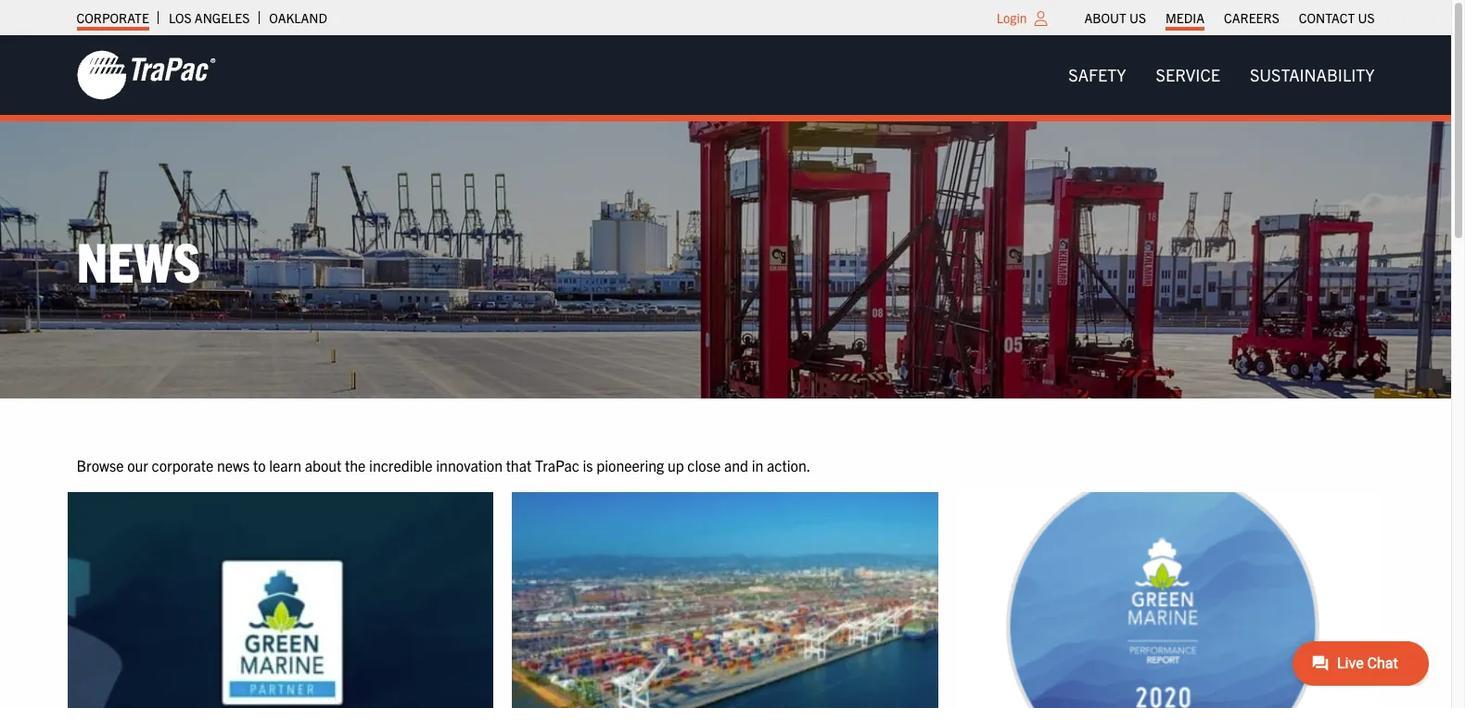 Task type: vqa. For each thing, say whether or not it's contained in the screenshot.
rightmost terminals,
no



Task type: describe. For each thing, give the bounding box(es) containing it.
safety
[[1069, 64, 1127, 85]]

up
[[668, 456, 684, 475]]

contact us
[[1300, 9, 1375, 26]]

to
[[253, 456, 266, 475]]

oakland
[[269, 9, 327, 26]]

menu bar containing about us
[[1075, 5, 1385, 31]]

news
[[217, 456, 250, 475]]

browse our corporate news to learn about the incredible innovation that trapac is pioneering up close and in action. main content
[[58, 454, 1394, 709]]

los angeles link
[[169, 5, 250, 31]]

media
[[1166, 9, 1205, 26]]

los angeles
[[169, 9, 250, 26]]

media link
[[1166, 5, 1205, 31]]

browse
[[77, 456, 124, 475]]

browse our corporate news to learn about the incredible innovation that trapac is pioneering up close and in action.
[[77, 456, 811, 475]]

safety link
[[1054, 56, 1142, 94]]

pioneering
[[597, 456, 664, 475]]

careers link
[[1225, 5, 1280, 31]]

news
[[77, 226, 200, 294]]

corporate image
[[77, 49, 216, 101]]

is
[[583, 456, 593, 475]]

oakland link
[[269, 5, 327, 31]]

corporate link
[[77, 5, 149, 31]]

menu bar containing safety
[[1054, 56, 1390, 94]]

login
[[997, 9, 1027, 26]]

that
[[506, 456, 532, 475]]

login link
[[997, 9, 1027, 26]]

angeles
[[195, 9, 250, 26]]

service
[[1156, 64, 1221, 85]]

light image
[[1035, 11, 1048, 26]]

our
[[127, 456, 148, 475]]

and
[[724, 456, 749, 475]]

corporate
[[152, 456, 214, 475]]

contact us link
[[1300, 5, 1375, 31]]



Task type: locate. For each thing, give the bounding box(es) containing it.
the
[[345, 456, 366, 475]]

about us
[[1085, 9, 1147, 26]]

us for contact us
[[1359, 9, 1375, 26]]

innovation
[[436, 456, 503, 475]]

close
[[688, 456, 721, 475]]

sustainability link
[[1236, 56, 1390, 94]]

menu bar
[[1075, 5, 1385, 31], [1054, 56, 1390, 94]]

incredible
[[369, 456, 433, 475]]

menu bar down careers
[[1054, 56, 1390, 94]]

action.
[[767, 456, 811, 475]]

us for about us
[[1130, 9, 1147, 26]]

0 horizontal spatial us
[[1130, 9, 1147, 26]]

contact
[[1300, 9, 1356, 26]]

about us link
[[1085, 5, 1147, 31]]

careers
[[1225, 9, 1280, 26]]

1 vertical spatial menu bar
[[1054, 56, 1390, 94]]

2 us from the left
[[1359, 9, 1375, 26]]

sustainability
[[1250, 64, 1375, 85]]

us
[[1130, 9, 1147, 26], [1359, 9, 1375, 26]]

us right contact
[[1359, 9, 1375, 26]]

learn
[[269, 456, 301, 475]]

1 horizontal spatial us
[[1359, 9, 1375, 26]]

0 vertical spatial menu bar
[[1075, 5, 1385, 31]]

1 us from the left
[[1130, 9, 1147, 26]]

menu bar up service
[[1075, 5, 1385, 31]]

in
[[752, 456, 764, 475]]

about
[[1085, 9, 1127, 26]]

los
[[169, 9, 192, 26]]

us right about
[[1130, 9, 1147, 26]]

trapac
[[535, 456, 580, 475]]

service link
[[1142, 56, 1236, 94]]

about
[[305, 456, 342, 475]]

corporate
[[77, 9, 149, 26]]



